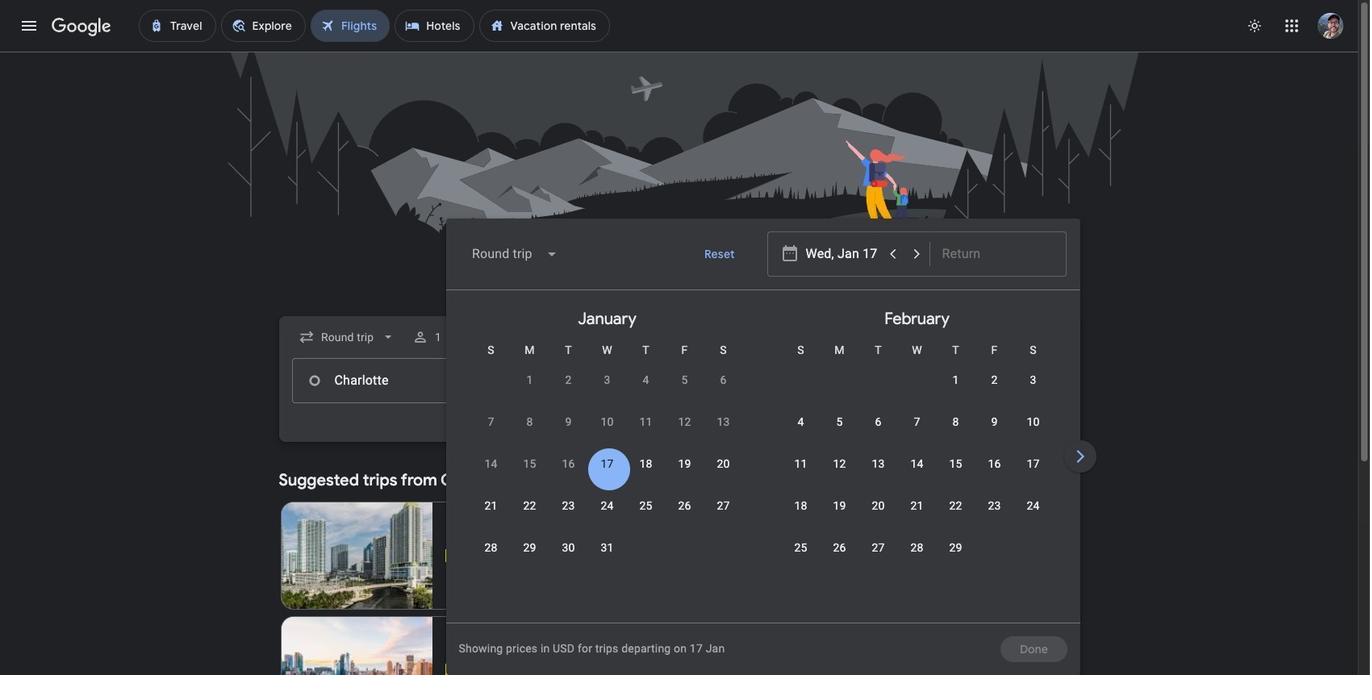 Task type: vqa. For each thing, say whether or not it's contained in the screenshot.
the 1390 in the "1390 walker st building"
no



Task type: locate. For each thing, give the bounding box(es) containing it.
sun, feb 18 element
[[794, 498, 807, 514]]

sat, feb 10 element
[[1027, 414, 1040, 430]]

tue, feb 27 element
[[872, 540, 885, 556]]

grid
[[452, 297, 1370, 633]]

thu, jan 11 element
[[639, 414, 652, 430]]

cell
[[472, 450, 510, 489]]

wed, jan 24 element
[[601, 498, 614, 514]]

sun, feb 4 element
[[798, 414, 804, 430]]

None field
[[459, 235, 571, 274], [292, 323, 402, 352], [459, 235, 571, 274], [292, 323, 402, 352]]

3 row group from the left
[[1072, 297, 1370, 616]]

sun, feb 25 element
[[794, 540, 807, 556]]

row group
[[452, 297, 762, 616], [762, 297, 1072, 616], [1072, 297, 1370, 616]]

row up wed, feb 21 element
[[781, 449, 1053, 495]]

tue, jan 16 element
[[562, 456, 575, 472]]

sat, feb 24 element
[[1027, 498, 1040, 514]]

row up wed, jan 17, departure date. element
[[472, 407, 743, 453]]

row up wed, jan 24 element
[[472, 449, 743, 495]]

thu, feb 8 element
[[953, 414, 959, 430]]

tue, jan 30 element
[[562, 540, 575, 556]]

fri, feb 23 element
[[988, 498, 1001, 514]]

sat, feb 3 element
[[1030, 372, 1037, 388]]

wed, feb 7 element
[[914, 414, 920, 430]]

None text field
[[292, 358, 519, 403]]

row
[[510, 358, 743, 411], [936, 358, 1053, 411], [472, 407, 743, 453], [781, 407, 1053, 453], [472, 449, 743, 495], [781, 449, 1053, 495], [472, 491, 743, 537], [781, 491, 1053, 537], [472, 533, 627, 579], [781, 533, 975, 579]]

tue, feb 20 element
[[872, 498, 885, 514]]

swap origin and destination. image
[[513, 371, 532, 391]]

spirit image
[[446, 664, 459, 675]]

row up fri, feb 9 element
[[936, 358, 1053, 411]]

tue, jan 9 element
[[565, 414, 572, 430]]

change appearance image
[[1235, 6, 1274, 45]]

thu, jan 18 element
[[639, 456, 652, 472]]

sat, jan 6 element
[[720, 372, 727, 388]]

spirit image
[[446, 550, 459, 562]]

mon, jan 15 element
[[523, 456, 536, 472]]

wed, jan 31 element
[[601, 540, 614, 556]]

mon, jan 1 element
[[526, 372, 533, 388]]

wed, jan 17, departure date. element
[[601, 456, 614, 472]]

none text field inside flight search field
[[292, 358, 519, 403]]

fri, feb 16 element
[[988, 456, 1001, 472]]

tue, jan 2 element
[[565, 372, 572, 388]]

mon, feb 5 element
[[836, 414, 843, 430]]

fri, jan 12 element
[[678, 414, 691, 430]]

grid inside flight search field
[[452, 297, 1370, 633]]

mon, feb 19 element
[[833, 498, 846, 514]]

thu, feb 1 element
[[953, 372, 959, 388]]

main menu image
[[19, 16, 39, 36]]

cell inside flight search field
[[472, 450, 510, 489]]

tue, feb 6 element
[[875, 414, 882, 430]]

wed, jan 3 element
[[604, 372, 610, 388]]

fri, feb 9 element
[[991, 414, 998, 430]]

mon, feb 26 element
[[833, 540, 846, 556]]

suggested trips from charlotte region
[[279, 462, 1079, 675]]

fri, jan 19 element
[[678, 456, 691, 472]]

wed, feb 28 element
[[911, 540, 924, 556]]

wed, feb 21 element
[[911, 498, 924, 514]]



Task type: describe. For each thing, give the bounding box(es) containing it.
wed, jan 10 element
[[601, 414, 614, 430]]

sat, jan 20 element
[[717, 456, 730, 472]]

sun, jan 21 element
[[485, 498, 498, 514]]

sun, feb 11 element
[[794, 456, 807, 472]]

row up thu, jan 11 element
[[510, 358, 743, 411]]

fri, jan 5 element
[[681, 372, 688, 388]]

tue, jan 23 element
[[562, 498, 575, 514]]

Return text field
[[941, 359, 1053, 403]]

row down tue, feb 20 element
[[781, 533, 975, 579]]

mon, jan 29 element
[[523, 540, 536, 556]]

row up wed, feb 28 element
[[781, 491, 1053, 537]]

Return text field
[[942, 232, 1053, 276]]

thu, feb 22 element
[[949, 498, 962, 514]]

row down the tue, jan 23 element
[[472, 533, 627, 579]]

Flight search field
[[266, 219, 1370, 675]]

thu, jan 25 element
[[639, 498, 652, 514]]

Departure text field
[[806, 232, 880, 276]]

thu, jan 4 element
[[643, 372, 649, 388]]

sat, jan 13 element
[[717, 414, 730, 430]]

sun, jan 28 element
[[485, 540, 498, 556]]

fri, feb 2 element
[[991, 372, 998, 388]]

fri, jan 26 element
[[678, 498, 691, 514]]

sat, feb 17 element
[[1027, 456, 1040, 472]]

1 row group from the left
[[452, 297, 762, 616]]

thu, feb 15 element
[[949, 456, 962, 472]]

row up wed, jan 31 element
[[472, 491, 743, 537]]

tue, feb 13 element
[[872, 456, 885, 472]]

mon, jan 8 element
[[526, 414, 533, 430]]

mon, feb 12 element
[[833, 456, 846, 472]]

sun, jan 7 element
[[488, 414, 494, 430]]

2 row group from the left
[[762, 297, 1072, 616]]

wed, feb 14 element
[[911, 456, 924, 472]]

thu, feb 29 element
[[949, 540, 962, 556]]

row up wed, feb 14 element
[[781, 407, 1053, 453]]

sat, jan 27 element
[[717, 498, 730, 514]]

mon, jan 22 element
[[523, 498, 536, 514]]

next image
[[1061, 437, 1099, 476]]



